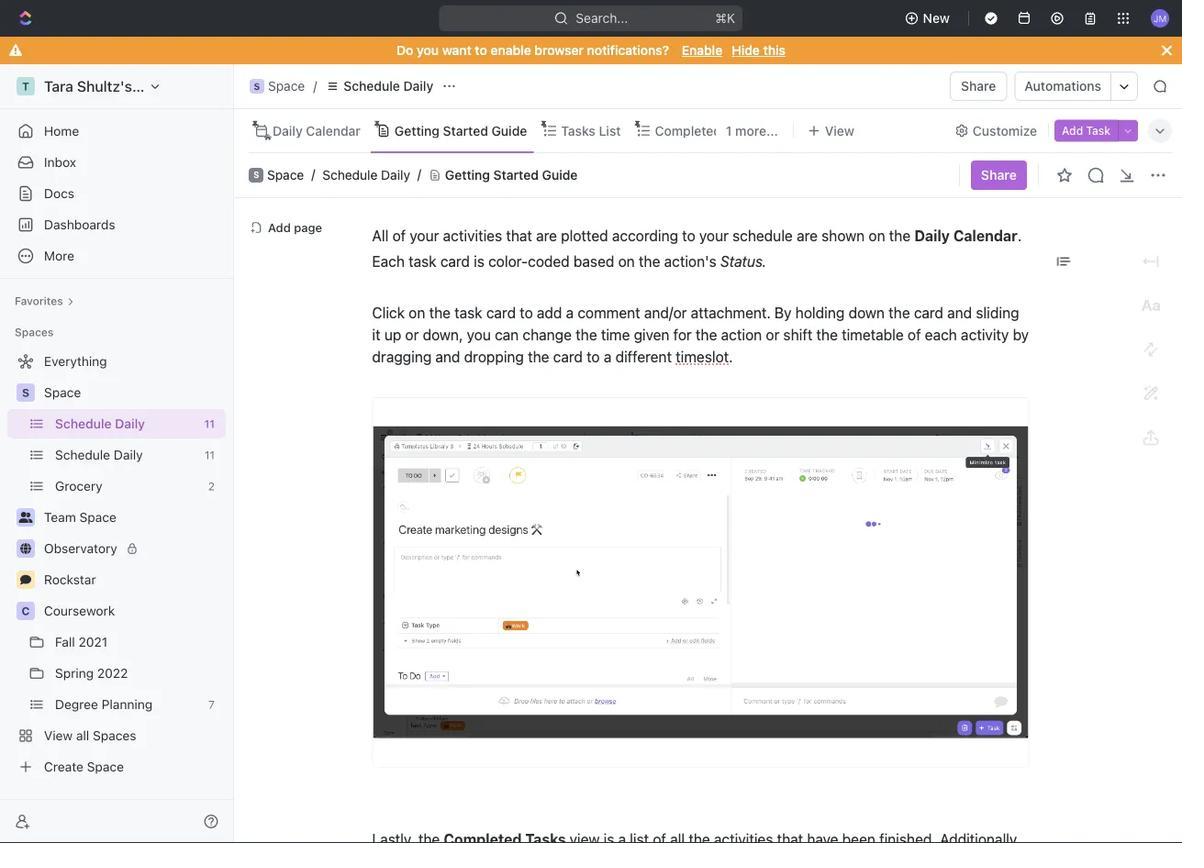 Task type: describe. For each thing, give the bounding box(es) containing it.
completed tasks
[[655, 123, 760, 138]]

inbox link
[[7, 148, 226, 177]]

add for add task
[[1063, 124, 1084, 137]]

the right shown
[[890, 227, 911, 245]]

is
[[474, 253, 485, 270]]

/
[[313, 79, 317, 94]]

dashboards
[[44, 217, 115, 232]]

browser
[[535, 43, 584, 58]]

share button
[[951, 72, 1008, 101]]

s space
[[254, 168, 304, 183]]

view for view all spaces
[[44, 729, 73, 744]]

each
[[372, 253, 405, 270]]

more...
[[736, 123, 779, 138]]

or
[[405, 326, 419, 344]]

all
[[76, 729, 89, 744]]

plotted
[[561, 227, 609, 245]]

⌘k
[[716, 11, 736, 26]]

s for s
[[22, 387, 29, 399]]

grocery link
[[55, 472, 201, 501]]

1 horizontal spatial guide
[[542, 168, 578, 183]]

the down holding
[[817, 326, 838, 344]]

status.
[[721, 253, 767, 270]]

1 vertical spatial share
[[982, 168, 1017, 183]]

page
[[294, 221, 322, 235]]

docs link
[[7, 179, 226, 208]]

inbox
[[44, 155, 76, 170]]

space for s space /
[[268, 79, 305, 94]]

degree planning link
[[55, 691, 201, 720]]

share inside share button
[[962, 79, 997, 94]]

you inside click on the task card to add a comment and/or attachment. by holding down the card and sliding it up or down, you can change the time given for the action or shift the timetable of each activity by dragging and dropping the card to a different timeslot.
[[467, 326, 491, 344]]

by
[[775, 304, 792, 322]]

different
[[616, 348, 672, 366]]

home
[[44, 124, 79, 139]]

grocery
[[55, 479, 103, 494]]

do
[[397, 43, 414, 58]]

team space link
[[44, 503, 222, 533]]

1 vertical spatial space link
[[44, 378, 222, 408]]

0 vertical spatial started
[[443, 123, 488, 138]]

hide
[[732, 43, 760, 58]]

automations button
[[1016, 73, 1111, 100]]

new
[[923, 11, 950, 26]]

favorites button
[[7, 290, 82, 312]]

1 horizontal spatial on
[[619, 253, 635, 270]]

can
[[495, 326, 519, 344]]

notifications?
[[587, 43, 669, 58]]

2022
[[97, 666, 128, 681]]

coded
[[528, 253, 570, 270]]

add page
[[268, 221, 322, 235]]

2 horizontal spatial card
[[914, 304, 944, 322]]

1 vertical spatial getting started guide
[[445, 168, 578, 183]]

create
[[44, 760, 84, 775]]

tree inside sidebar navigation
[[7, 347, 226, 782]]

0 vertical spatial a
[[566, 304, 574, 322]]

down
[[849, 304, 885, 322]]

or shift
[[766, 326, 813, 344]]

dashboards link
[[7, 210, 226, 240]]

s for s space
[[254, 170, 259, 180]]

view all spaces link
[[7, 722, 222, 751]]

2 tasks from the left
[[725, 123, 760, 138]]

each
[[925, 326, 958, 344]]

this
[[764, 43, 786, 58]]

1 more... button
[[720, 118, 785, 144]]

schedule daily down everything link
[[55, 416, 145, 432]]

observatory
[[44, 541, 117, 556]]

rockstar link
[[44, 566, 222, 595]]

0 vertical spatial spaces
[[15, 326, 54, 339]]

based
[[574, 253, 615, 270]]

comment
[[578, 304, 641, 322]]

1 are from the left
[[536, 227, 557, 245]]

docs
[[44, 186, 74, 201]]

according
[[612, 227, 679, 245]]

2
[[208, 480, 215, 493]]

getting inside getting started guide link
[[395, 123, 440, 138]]

shown
[[822, 227, 865, 245]]

1 horizontal spatial space, , element
[[250, 79, 264, 94]]

schedule daily down do
[[344, 79, 434, 94]]

s for s space /
[[254, 81, 260, 91]]

team
[[44, 510, 76, 525]]

sidebar navigation
[[0, 64, 238, 844]]

jm
[[1154, 13, 1167, 23]]

attachment.
[[691, 304, 771, 322]]

7
[[209, 699, 215, 712]]

fall 2021
[[55, 635, 108, 650]]

all of your activities that are plotted according to your schedule are shown on the daily calendar . each task card is color-coded based on the action's status.
[[372, 227, 1026, 270]]

the up timeslot. on the top right of page
[[696, 326, 718, 344]]

2 are from the left
[[797, 227, 818, 245]]

degree
[[55, 697, 98, 713]]

daily calendar
[[273, 123, 361, 138]]

add
[[537, 304, 562, 322]]

by
[[1013, 326, 1030, 344]]

more
[[44, 248, 74, 264]]

customize button
[[949, 118, 1043, 144]]

daily inside "link"
[[273, 123, 303, 138]]

s space /
[[254, 79, 317, 94]]

comment image
[[20, 575, 31, 586]]

1
[[726, 123, 732, 138]]

0 vertical spatial space link
[[267, 168, 304, 183]]

search...
[[576, 11, 629, 26]]

want
[[442, 43, 472, 58]]

task inside click on the task card to add a comment and/or attachment. by holding down the card and sliding it up or down, you can change the time given for the action or shift the timetable of each activity by dragging and dropping the card to a different timeslot.
[[455, 304, 483, 322]]

that
[[506, 227, 533, 245]]

dragging
[[372, 348, 432, 366]]

globe image
[[20, 544, 31, 555]]



Task type: vqa. For each thing, say whether or not it's contained in the screenshot.
"Do"
yes



Task type: locate. For each thing, give the bounding box(es) containing it.
space for s space
[[267, 168, 304, 183]]

workspace
[[136, 78, 212, 95]]

do you want to enable browser notifications? enable hide this
[[397, 43, 786, 58]]

2 your from the left
[[700, 227, 729, 245]]

view for view
[[825, 123, 855, 138]]

1 vertical spatial of
[[908, 326, 922, 344]]

1 horizontal spatial card
[[487, 304, 516, 322]]

to right the the card
[[587, 348, 600, 366]]

guide down tasks list link
[[542, 168, 578, 183]]

add left page
[[268, 221, 291, 235]]

add inside 'button'
[[1063, 124, 1084, 137]]

to up action's
[[682, 227, 696, 245]]

1 horizontal spatial getting
[[445, 168, 490, 183]]

started
[[443, 123, 488, 138], [494, 168, 539, 183]]

1 horizontal spatial add
[[1063, 124, 1084, 137]]

s inside s space
[[254, 170, 259, 180]]

0 horizontal spatial space link
[[44, 378, 222, 408]]

your right all on the left top of page
[[410, 227, 439, 245]]

the left time
[[576, 326, 597, 344]]

0 horizontal spatial task
[[409, 253, 437, 270]]

you right do
[[417, 43, 439, 58]]

1 vertical spatial a
[[604, 348, 612, 366]]

1 horizontal spatial your
[[700, 227, 729, 245]]

0 horizontal spatial spaces
[[15, 326, 54, 339]]

space link down everything link
[[44, 378, 222, 408]]

getting down do
[[395, 123, 440, 138]]

tree
[[7, 347, 226, 782]]

view
[[825, 123, 855, 138], [44, 729, 73, 744]]

0 vertical spatial 11
[[204, 418, 215, 431]]

card up each
[[914, 304, 944, 322]]

spaces down the favorites
[[15, 326, 54, 339]]

0 vertical spatial on
[[869, 227, 886, 245]]

1 horizontal spatial you
[[467, 326, 491, 344]]

and
[[948, 304, 973, 322], [436, 348, 461, 366]]

calendar inside "link"
[[306, 123, 361, 138]]

sliding
[[977, 304, 1020, 322]]

tara
[[44, 78, 73, 95]]

team space
[[44, 510, 117, 525]]

view button
[[802, 109, 861, 152]]

0 vertical spatial view
[[825, 123, 855, 138]]

space down everything
[[44, 385, 81, 400]]

0 vertical spatial of
[[393, 227, 406, 245]]

1 vertical spatial you
[[467, 326, 491, 344]]

0 horizontal spatial space, , element
[[17, 384, 35, 402]]

schedule daily up the grocery
[[55, 448, 143, 463]]

0 vertical spatial share
[[962, 79, 997, 94]]

1 vertical spatial guide
[[542, 168, 578, 183]]

tara shultz's workspace, , element
[[17, 77, 35, 96]]

the down according
[[639, 253, 661, 270]]

space, , element
[[250, 79, 264, 94], [17, 384, 35, 402]]

card up can
[[487, 304, 516, 322]]

1 vertical spatial on
[[619, 253, 635, 270]]

coursework
[[44, 604, 115, 619]]

the up 'down,'
[[429, 304, 451, 322]]

holding
[[796, 304, 845, 322]]

space for team space
[[80, 510, 117, 525]]

everything
[[44, 354, 107, 369]]

calendar
[[306, 123, 361, 138], [954, 227, 1018, 245]]

0 vertical spatial add
[[1063, 124, 1084, 137]]

are up coded
[[536, 227, 557, 245]]

0 horizontal spatial card
[[441, 253, 470, 270]]

1 vertical spatial s
[[254, 170, 259, 180]]

1 vertical spatial getting
[[445, 168, 490, 183]]

0 vertical spatial s
[[254, 81, 260, 91]]

space for create space
[[87, 760, 124, 775]]

dropdown menu image
[[1057, 253, 1073, 270]]

0 horizontal spatial guide
[[492, 123, 527, 138]]

to right want
[[475, 43, 487, 58]]

1 horizontal spatial spaces
[[93, 729, 136, 744]]

schedule
[[733, 227, 793, 245]]

1 horizontal spatial started
[[494, 168, 539, 183]]

tasks list link
[[558, 118, 621, 144]]

0 horizontal spatial are
[[536, 227, 557, 245]]

schedule
[[344, 79, 400, 94], [323, 168, 378, 183], [55, 416, 112, 432], [55, 448, 110, 463]]

tasks list
[[561, 123, 621, 138]]

getting started guide link
[[391, 118, 527, 144]]

tara shultz's workspace
[[44, 78, 212, 95]]

planning
[[102, 697, 153, 713]]

task inside all of your activities that are plotted according to your schedule are shown on the daily calendar . each task card is color-coded based on the action's status.
[[409, 253, 437, 270]]

0 horizontal spatial tasks
[[561, 123, 596, 138]]

for
[[674, 326, 692, 344]]

1 vertical spatial view
[[44, 729, 73, 744]]

share
[[962, 79, 997, 94], [982, 168, 1017, 183]]

of right all on the left top of page
[[393, 227, 406, 245]]

view left the all
[[44, 729, 73, 744]]

you up dropping
[[467, 326, 491, 344]]

0 vertical spatial and
[[948, 304, 973, 322]]

down,
[[423, 326, 463, 344]]

calendar down /
[[306, 123, 361, 138]]

1 more...
[[726, 123, 779, 138]]

color-
[[489, 253, 528, 270]]

1 vertical spatial spaces
[[93, 729, 136, 744]]

s
[[254, 81, 260, 91], [254, 170, 259, 180], [22, 387, 29, 399]]

0 horizontal spatial started
[[443, 123, 488, 138]]

tree containing everything
[[7, 347, 226, 782]]

to left add
[[520, 304, 533, 322]]

action
[[721, 326, 762, 344]]

spring
[[55, 666, 94, 681]]

1 vertical spatial 11
[[205, 449, 215, 462]]

click on the task card to add a comment and/or attachment. by holding down the card and sliding it up or down, you can change the time given for the action or shift the timetable of each activity by dragging and dropping the card to a different timeslot.
[[372, 304, 1033, 366]]

0 horizontal spatial add
[[268, 221, 291, 235]]

click
[[372, 304, 405, 322]]

space down view all spaces link
[[87, 760, 124, 775]]

0 vertical spatial calendar
[[306, 123, 361, 138]]

degree planning
[[55, 697, 153, 713]]

space link up add page
[[267, 168, 304, 183]]

daily
[[404, 79, 434, 94], [273, 123, 303, 138], [381, 168, 410, 183], [915, 227, 950, 245], [115, 416, 145, 432], [114, 448, 143, 463]]

0 vertical spatial getting started guide
[[395, 123, 527, 138]]

more button
[[7, 242, 226, 271]]

coursework link
[[44, 597, 222, 626]]

coursework, , element
[[17, 602, 35, 621]]

enable
[[491, 43, 531, 58]]

getting started guide down want
[[395, 123, 527, 138]]

card inside all of your activities that are plotted according to your schedule are shown on the daily calendar . each task card is color-coded based on the action's status.
[[441, 253, 470, 270]]

on right shown
[[869, 227, 886, 245]]

1 horizontal spatial and
[[948, 304, 973, 322]]

to inside all of your activities that are plotted according to your schedule are shown on the daily calendar . each task card is color-coded based on the action's status.
[[682, 227, 696, 245]]

0 horizontal spatial and
[[436, 348, 461, 366]]

spaces inside tree
[[93, 729, 136, 744]]

are left shown
[[797, 227, 818, 245]]

2 vertical spatial s
[[22, 387, 29, 399]]

0 horizontal spatial on
[[409, 304, 426, 322]]

0 vertical spatial guide
[[492, 123, 527, 138]]

card
[[441, 253, 470, 270], [487, 304, 516, 322], [914, 304, 944, 322]]

a right add
[[566, 304, 574, 322]]

calendar up sliding
[[954, 227, 1018, 245]]

everything link
[[7, 347, 222, 377]]

1 tasks from the left
[[561, 123, 596, 138]]

getting started guide
[[395, 123, 527, 138], [445, 168, 578, 183]]

0 horizontal spatial of
[[393, 227, 406, 245]]

0 horizontal spatial view
[[44, 729, 73, 744]]

your up action's
[[700, 227, 729, 245]]

activities
[[443, 227, 502, 245]]

add task
[[1063, 124, 1111, 137]]

1 horizontal spatial task
[[455, 304, 483, 322]]

space up observatory
[[80, 510, 117, 525]]

timeslot.
[[676, 348, 733, 366]]

2021
[[79, 635, 108, 650]]

task
[[1087, 124, 1111, 137]]

add for add page
[[268, 221, 291, 235]]

2 vertical spatial on
[[409, 304, 426, 322]]

1 horizontal spatial view
[[825, 123, 855, 138]]

and up each
[[948, 304, 973, 322]]

space link
[[267, 168, 304, 183], [44, 378, 222, 408]]

s inside tree
[[22, 387, 29, 399]]

favorites
[[15, 295, 63, 308]]

spring 2022 link
[[55, 659, 222, 689]]

0 vertical spatial you
[[417, 43, 439, 58]]

0 horizontal spatial calendar
[[306, 123, 361, 138]]

1 vertical spatial calendar
[[954, 227, 1018, 245]]

getting started guide inside getting started guide link
[[395, 123, 527, 138]]

schedule daily up all on the left top of page
[[323, 168, 410, 183]]

1 vertical spatial and
[[436, 348, 461, 366]]

new button
[[898, 4, 961, 33]]

user group image
[[19, 512, 33, 523]]

the
[[890, 227, 911, 245], [639, 253, 661, 270], [429, 304, 451, 322], [889, 304, 911, 322], [576, 326, 597, 344], [696, 326, 718, 344], [817, 326, 838, 344]]

up
[[385, 326, 402, 344]]

on
[[869, 227, 886, 245], [619, 253, 635, 270], [409, 304, 426, 322]]

view inside tree
[[44, 729, 73, 744]]

list
[[599, 123, 621, 138]]

1 horizontal spatial tasks
[[725, 123, 760, 138]]

add
[[1063, 124, 1084, 137], [268, 221, 291, 235]]

daily inside all of your activities that are plotted according to your schedule are shown on the daily calendar . each task card is color-coded based on the action's status.
[[915, 227, 950, 245]]

0 horizontal spatial your
[[410, 227, 439, 245]]

t
[[22, 80, 29, 93]]

of left each
[[908, 326, 922, 344]]

the right down
[[889, 304, 911, 322]]

automations
[[1025, 79, 1102, 94]]

daily calendar link
[[269, 118, 361, 144]]

1 horizontal spatial a
[[604, 348, 612, 366]]

fall
[[55, 635, 75, 650]]

0 horizontal spatial you
[[417, 43, 439, 58]]

2 11 from the top
[[205, 449, 215, 462]]

of inside click on the task card to add a comment and/or attachment. by holding down the card and sliding it up or down, you can change the time given for the action or shift the timetable of each activity by dragging and dropping the card to a different timeslot.
[[908, 326, 922, 344]]

space down daily calendar "link"
[[267, 168, 304, 183]]

guide left tasks list link
[[492, 123, 527, 138]]

0 vertical spatial task
[[409, 253, 437, 270]]

share down customize button
[[982, 168, 1017, 183]]

1 horizontal spatial calendar
[[954, 227, 1018, 245]]

.
[[1018, 227, 1022, 245]]

started up that
[[494, 168, 539, 183]]

1 horizontal spatial are
[[797, 227, 818, 245]]

view right 'more...'
[[825, 123, 855, 138]]

2 horizontal spatial on
[[869, 227, 886, 245]]

add left task
[[1063, 124, 1084, 137]]

a down time
[[604, 348, 612, 366]]

1 horizontal spatial of
[[908, 326, 922, 344]]

started down want
[[443, 123, 488, 138]]

1 11 from the top
[[204, 418, 215, 431]]

space left /
[[268, 79, 305, 94]]

task up 'down,'
[[455, 304, 483, 322]]

tasks
[[561, 123, 596, 138], [725, 123, 760, 138]]

1 vertical spatial space, , element
[[17, 384, 35, 402]]

activity
[[961, 326, 1010, 344]]

and/or
[[645, 304, 687, 322]]

0 horizontal spatial a
[[566, 304, 574, 322]]

0 vertical spatial space, , element
[[250, 79, 264, 94]]

1 vertical spatial started
[[494, 168, 539, 183]]

change
[[523, 326, 572, 344]]

the card
[[528, 348, 583, 366]]

completed
[[655, 123, 722, 138]]

getting down getting started guide link
[[445, 168, 490, 183]]

on up or
[[409, 304, 426, 322]]

and down 'down,'
[[436, 348, 461, 366]]

on down according
[[619, 253, 635, 270]]

shultz's
[[77, 78, 132, 95]]

task right each
[[409, 253, 437, 270]]

1 horizontal spatial space link
[[267, 168, 304, 183]]

getting started guide up that
[[445, 168, 578, 183]]

s inside the s space /
[[254, 81, 260, 91]]

jm button
[[1146, 4, 1175, 33]]

view button
[[802, 118, 861, 144]]

calendar inside all of your activities that are plotted according to your schedule are shown on the daily calendar . each task card is color-coded based on the action's status.
[[954, 227, 1018, 245]]

1 vertical spatial add
[[268, 221, 291, 235]]

guide
[[492, 123, 527, 138], [542, 168, 578, 183]]

c
[[22, 605, 30, 618]]

view inside button
[[825, 123, 855, 138]]

1 vertical spatial task
[[455, 304, 483, 322]]

it
[[372, 326, 381, 344]]

customize
[[973, 123, 1038, 138]]

on inside click on the task card to add a comment and/or attachment. by holding down the card and sliding it up or down, you can change the time given for the action or shift the timetable of each activity by dragging and dropping the card to a different timeslot.
[[409, 304, 426, 322]]

share up customize button
[[962, 79, 997, 94]]

home link
[[7, 117, 226, 146]]

of inside all of your activities that are plotted according to your schedule are shown on the daily calendar . each task card is color-coded based on the action's status.
[[393, 227, 406, 245]]

time
[[601, 326, 630, 344]]

enable
[[682, 43, 723, 58]]

1 your from the left
[[410, 227, 439, 245]]

0 vertical spatial getting
[[395, 123, 440, 138]]

completed tasks link
[[652, 118, 760, 144]]

card left is at the left of the page
[[441, 253, 470, 270]]

add task button
[[1055, 120, 1118, 142]]

timetable
[[842, 326, 904, 344]]

spaces up create space link
[[93, 729, 136, 744]]

0 horizontal spatial getting
[[395, 123, 440, 138]]



